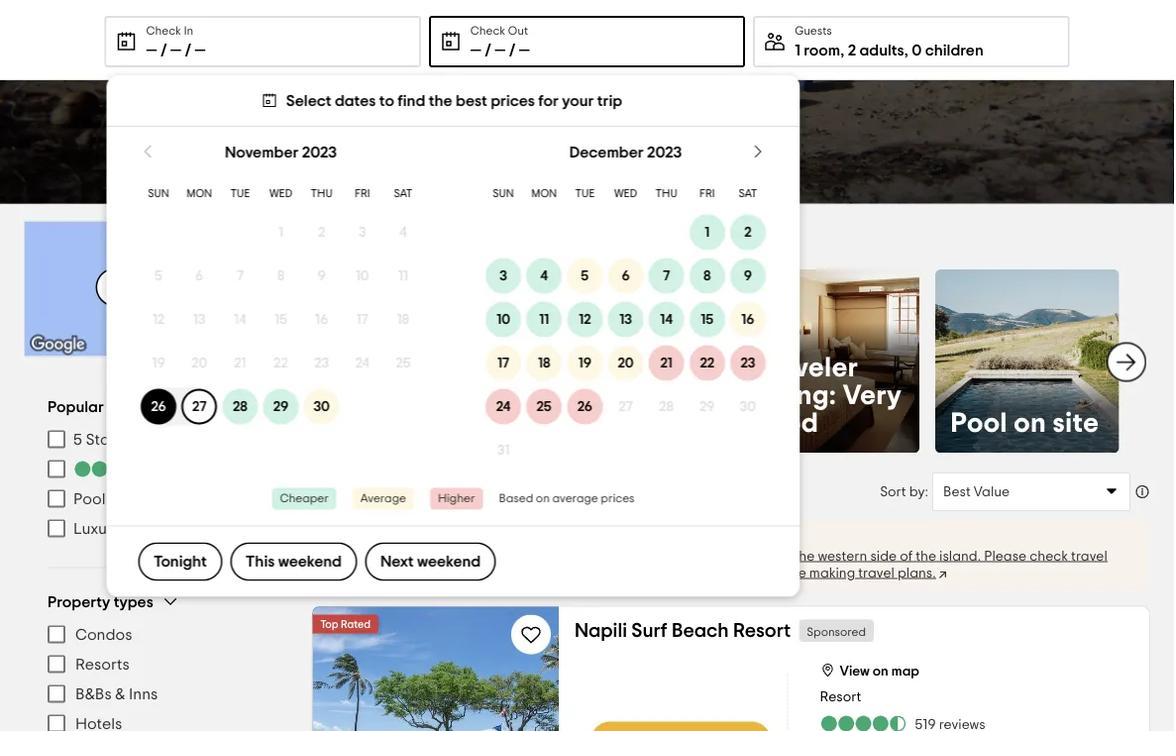 Task type: locate. For each thing, give the bounding box(es) containing it.
row group
[[138, 211, 424, 429], [483, 211, 769, 472]]

10 inside november 2023 grid
[[356, 269, 369, 283]]

1 13 from the left
[[193, 313, 206, 327]]

22 inside december 2023 grid
[[700, 356, 715, 370]]

1 vertical spatial 4
[[540, 269, 548, 283]]

1 6 from the left
[[195, 269, 204, 283]]

1 horizontal spatial ,
[[905, 43, 909, 58]]

, left the 0
[[905, 43, 909, 58]]

7 inside december 2023 grid
[[663, 269, 670, 283]]

napili surf beach resort
[[575, 621, 791, 641]]

in for hotels
[[495, 223, 514, 247]]

1 horizontal spatial 23
[[741, 356, 756, 370]]

29 up cheaper
[[273, 400, 289, 414]]

resort down you
[[734, 621, 791, 641]]

sat down find
[[394, 189, 413, 199]]

7
[[237, 269, 244, 283], [663, 269, 670, 283]]

1 horizontal spatial 10
[[497, 313, 510, 327]]

0 vertical spatial prices
[[491, 93, 535, 109]]

2 inside grid
[[745, 225, 752, 239]]

sun down previous month image
[[148, 189, 169, 199]]

1 horizontal spatial weekend
[[417, 554, 481, 570]]

28 inside november 2023 grid
[[233, 400, 248, 414]]

0 horizontal spatial 29
[[273, 400, 289, 414]]

2 inside grid
[[318, 225, 325, 239]]

1 23 from the left
[[314, 356, 329, 370]]

1 horizontal spatial 20
[[618, 356, 634, 370]]

12 inside november 2023 grid
[[153, 313, 165, 327]]

this weekend button
[[230, 543, 357, 581]]

1 28 from the left
[[233, 400, 248, 414]]

december
[[570, 144, 644, 160]]

weekend inside this weekend button
[[278, 554, 342, 570]]

26 up 4.0 of 5 bubbles image
[[151, 400, 166, 414]]

local
[[431, 567, 463, 581]]

1 vertical spatial in
[[410, 483, 423, 499]]

25 up kid-friendly
[[396, 356, 411, 370]]

1 thu from the left
[[311, 189, 333, 199]]

1 horizontal spatial 30
[[740, 400, 756, 414]]

8
[[277, 269, 285, 283], [704, 269, 711, 283]]

24 up kid-
[[355, 356, 370, 370]]

on inside button
[[873, 665, 889, 679]]

2 30 from the left
[[740, 400, 756, 414]]

traveler
[[751, 354, 858, 382]]

1 vertical spatial 18
[[538, 356, 551, 370]]

2 inside guests 1 room , 2 adults , 0 children
[[848, 43, 857, 58]]

2 down november 2023
[[318, 225, 325, 239]]

0 horizontal spatial 12
[[153, 313, 165, 327]]

popular up 5 star
[[48, 399, 104, 415]]

2 14 from the left
[[660, 313, 673, 327]]

29 inside december 2023 grid
[[700, 400, 715, 414]]

and down maui,
[[537, 567, 563, 581]]

12 inside december 2023 grid
[[579, 313, 591, 327]]

sun inside november 2023 grid
[[148, 189, 169, 199]]

on left site on the right of the page
[[1014, 410, 1046, 437]]

pool for pool
[[73, 491, 106, 507]]

1 horizontal spatial 28
[[659, 400, 674, 414]]

0 horizontal spatial 27
[[192, 400, 207, 414]]

in right average
[[410, 483, 423, 499]]

properties
[[332, 483, 406, 499]]

15
[[275, 313, 287, 327], [701, 313, 714, 327]]

travel
[[331, 529, 370, 543]]

1 21 from the left
[[234, 356, 246, 370]]

, left "adults"
[[841, 43, 845, 58]]

1 20 from the left
[[191, 356, 207, 370]]

making
[[810, 567, 856, 581]]

site
[[1053, 410, 1099, 437]]

2 28 from the left
[[659, 400, 674, 414]]

1 horizontal spatial 21
[[661, 356, 673, 370]]

resort down view on map button
[[820, 691, 862, 705]]

2 12 from the left
[[579, 313, 591, 327]]

mon inside december 2023 grid
[[532, 189, 557, 199]]

on right based
[[536, 493, 550, 505]]

check left 'in'
[[146, 25, 181, 37]]

1 group from the top
[[48, 397, 264, 544]]

1 14 from the left
[[234, 313, 247, 327]]

19 up star
[[579, 356, 592, 370]]

25 inside november 2023 grid
[[396, 356, 411, 370]]

1 vertical spatial pool
[[73, 491, 106, 507]]

and up you
[[766, 550, 792, 564]]

29 inside november 2023 grid
[[273, 400, 289, 414]]

advisories
[[331, 567, 396, 581]]

travel down side
[[859, 567, 895, 581]]

1 horizontal spatial 13
[[620, 313, 632, 327]]

sat down next month icon
[[739, 189, 758, 199]]

0 horizontal spatial sun
[[148, 189, 169, 199]]

your
[[562, 93, 594, 109]]

check for check out — / — / —
[[471, 25, 506, 37]]

13 inside december 2023 grid
[[620, 313, 632, 327]]

to left maui,
[[528, 550, 541, 564]]

popular left hotels
[[335, 223, 420, 247]]

1 down november 2023
[[279, 225, 283, 239]]

0 horizontal spatial pool
[[73, 491, 106, 507]]

1 horizontal spatial 27
[[619, 400, 633, 414]]

7 right view map
[[237, 269, 244, 283]]

1 sun from the left
[[148, 189, 169, 199]]

26
[[151, 400, 166, 414], [578, 400, 593, 414]]

20 up 5-star stay
[[618, 356, 634, 370]]

next
[[381, 554, 414, 570]]

2 mon from the left
[[532, 189, 557, 199]]

1 right right
[[705, 225, 710, 239]]

3
[[359, 225, 366, 239], [500, 269, 507, 283]]

cheaper
[[280, 493, 329, 505]]

1 for november 2023
[[279, 225, 283, 239]]

1 19 from the left
[[152, 356, 165, 370]]

on up 4.5 of 5 bubbles. 519 reviews element
[[873, 665, 889, 679]]

2 8 from the left
[[704, 269, 711, 283]]

sat inside december 2023 grid
[[739, 189, 758, 199]]

to
[[379, 93, 394, 109], [528, 550, 541, 564], [659, 550, 672, 564]]

group containing property types
[[48, 592, 264, 732]]

select
[[286, 93, 332, 109]]

1 inside november 2023 grid
[[279, 225, 283, 239]]

0 horizontal spatial weekend
[[278, 554, 342, 570]]

2 6 from the left
[[622, 269, 630, 283]]

fri inside november 2023 grid
[[355, 189, 370, 199]]

sat for november 2023
[[394, 189, 413, 199]]

2 19 from the left
[[579, 356, 592, 370]]

0 horizontal spatial ,
[[841, 43, 845, 58]]

1 mon from the left
[[187, 189, 212, 199]]

sat inside november 2023 grid
[[394, 189, 413, 199]]

sun inside december 2023 grid
[[493, 189, 514, 199]]

2 9 from the left
[[744, 269, 752, 283]]

30 inside november 2023 grid
[[314, 400, 330, 414]]

1 horizontal spatial 4
[[540, 269, 548, 283]]

1 horizontal spatial 19
[[579, 356, 592, 370]]

0 horizontal spatial 10
[[356, 269, 369, 283]]

tue down december
[[575, 189, 595, 199]]

fri down dates
[[355, 189, 370, 199]]

19 down view map button
[[152, 356, 165, 370]]

2 21 from the left
[[661, 356, 673, 370]]

are right you
[[785, 567, 807, 581]]

23 inside grid
[[314, 356, 329, 370]]

check inside check in — / — / —
[[146, 25, 181, 37]]

lahaina left based
[[426, 483, 486, 499]]

1 horizontal spatial wed
[[615, 189, 637, 199]]

0 horizontal spatial 26
[[151, 400, 166, 414]]

1 weekend from the left
[[278, 554, 342, 570]]

2 29 from the left
[[700, 400, 715, 414]]

1 26 from the left
[[151, 400, 166, 414]]

20
[[191, 356, 207, 370], [618, 356, 634, 370]]

25 inside december 2023 grid
[[537, 400, 552, 414]]

fri inside december 2023 grid
[[700, 189, 715, 199]]

1
[[795, 43, 801, 58], [279, 225, 283, 239], [705, 225, 710, 239]]

0 horizontal spatial 25
[[396, 356, 411, 370]]

20 down view map
[[191, 356, 207, 370]]

30 inside december 2023 grid
[[740, 400, 756, 414]]

menu
[[48, 425, 264, 544], [48, 620, 264, 732]]

plans.
[[898, 567, 936, 581]]

sat for december 2023
[[739, 189, 758, 199]]

0 horizontal spatial 17
[[357, 313, 368, 327]]

good
[[751, 410, 819, 437]]

1 2023 from the left
[[302, 144, 337, 160]]

0 horizontal spatial and
[[537, 567, 563, 581]]

pool up best value
[[951, 410, 1008, 437]]

b&bs & inns
[[75, 686, 158, 702]]

view
[[131, 280, 165, 296], [840, 665, 870, 679]]

5-
[[551, 410, 577, 437]]

6 inside november 2023 grid
[[195, 269, 204, 283]]

0 vertical spatial on
[[1014, 410, 1046, 437]]

0 vertical spatial group
[[48, 397, 264, 544]]

2 2023 from the left
[[647, 144, 682, 160]]

on
[[1014, 410, 1046, 437], [536, 493, 550, 505], [873, 665, 889, 679]]

2023 down the select
[[302, 144, 337, 160]]

4 down popular hotels in lahaina right now
[[540, 269, 548, 283]]

18 inside november 2023 grid
[[397, 313, 410, 327]]

the right find
[[429, 93, 453, 109]]

3 left hotels
[[359, 225, 366, 239]]

2 15 from the left
[[701, 313, 714, 327]]

30
[[314, 400, 330, 414], [740, 400, 756, 414]]

22 inside november 2023 grid
[[274, 356, 288, 370]]

1 horizontal spatial in
[[495, 223, 514, 247]]

as
[[741, 567, 756, 581]]

3 down popular hotels in lahaina right now
[[500, 269, 507, 283]]

13 inside november 2023 grid
[[193, 313, 206, 327]]

2 7 from the left
[[663, 269, 670, 283]]

2 tue from the left
[[575, 189, 595, 199]]

25 left star
[[537, 400, 552, 414]]

2 weekend from the left
[[417, 554, 481, 570]]

group
[[48, 397, 264, 544], [48, 592, 264, 732]]

0 vertical spatial 11
[[398, 269, 408, 283]]

weekend for this weekend
[[278, 554, 342, 570]]

0 horizontal spatial in
[[410, 483, 423, 499]]

2 fri from the left
[[700, 189, 715, 199]]

1 horizontal spatial 6
[[622, 269, 630, 283]]

friendly
[[402, 410, 502, 437]]

1 vertical spatial resort
[[820, 691, 862, 705]]

sat
[[394, 189, 413, 199], [739, 189, 758, 199]]

0 horizontal spatial 6
[[195, 269, 204, 283]]

15 inside december 2023 grid
[[701, 313, 714, 327]]

3 / from the left
[[485, 43, 492, 58]]

19 inside november 2023 grid
[[152, 356, 165, 370]]

0 vertical spatial 10
[[356, 269, 369, 283]]

0 horizontal spatial 7
[[237, 269, 244, 283]]

13
[[193, 313, 206, 327], [620, 313, 632, 327]]

0 horizontal spatial thu
[[311, 189, 333, 199]]

0 horizontal spatial 9
[[318, 269, 326, 283]]

traveler rating: very good link
[[735, 269, 919, 453]]

row containing 26
[[138, 385, 424, 429]]

13 down right
[[620, 313, 632, 327]]

0 vertical spatial resort
[[734, 621, 791, 641]]

row group for december
[[483, 211, 769, 472]]

0 horizontal spatial 3
[[359, 225, 366, 239]]

consideration
[[649, 567, 738, 581]]

island.
[[940, 550, 981, 564]]

1 horizontal spatial 9
[[744, 269, 752, 283]]

weekend inside next weekend button
[[417, 554, 481, 570]]

2 / from the left
[[185, 43, 191, 58]]

31
[[497, 443, 510, 457]]

menu containing condos
[[48, 620, 264, 732]]

tue inside december 2023 grid
[[575, 189, 595, 199]]

napili
[[575, 621, 627, 641]]

25
[[396, 356, 411, 370], [537, 400, 552, 414]]

1 horizontal spatial and
[[766, 550, 792, 564]]

2023 inside grid
[[302, 144, 337, 160]]

1 horizontal spatial tue
[[575, 189, 595, 199]]

very
[[843, 382, 902, 410]]

2 horizontal spatial 2
[[848, 43, 857, 58]]

hotels
[[425, 223, 490, 247]]

0 horizontal spatial 23
[[314, 356, 329, 370]]

13 down view map
[[193, 313, 206, 327]]

save to a trip image
[[519, 623, 543, 647]]

wed inside november 2023 grid
[[270, 189, 292, 199]]

0 horizontal spatial 8
[[277, 269, 285, 283]]

2 right now
[[745, 225, 752, 239]]

group containing popular
[[48, 397, 264, 544]]

1 check from the left
[[146, 25, 181, 37]]

2 wed from the left
[[615, 189, 637, 199]]

check inside check out — / — / —
[[471, 25, 506, 37]]

1 8 from the left
[[277, 269, 285, 283]]

wed inside december 2023 grid
[[615, 189, 637, 199]]

and
[[766, 550, 792, 564], [537, 567, 563, 581]]

0 vertical spatial 3
[[359, 225, 366, 239]]

21
[[234, 356, 246, 370], [661, 356, 673, 370]]

the
[[429, 93, 453, 109], [795, 550, 815, 564], [916, 550, 937, 564]]

1 horizontal spatial view
[[840, 665, 870, 679]]

2023 inside grid
[[647, 144, 682, 160]]

1 horizontal spatial prices
[[601, 493, 635, 505]]

popular for popular
[[48, 399, 104, 415]]

1 27 from the left
[[192, 400, 207, 414]]

1 tue from the left
[[230, 189, 250, 199]]

2 vertical spatial on
[[873, 665, 889, 679]]

in right hotels
[[495, 223, 514, 247]]

sun up popular hotels in lahaina right now
[[493, 189, 514, 199]]

property
[[48, 594, 110, 610]]

2 for november 2023
[[318, 225, 325, 239]]

0 vertical spatial 24
[[355, 356, 370, 370]]

pool up luxury on the bottom left
[[73, 491, 106, 507]]

1 fri from the left
[[355, 189, 370, 199]]

1 7 from the left
[[237, 269, 244, 283]]

guests 1 room , 2 adults , 0 children
[[795, 25, 984, 58]]

0 vertical spatial map
[[169, 280, 200, 296]]

thu down november 2023
[[311, 189, 333, 199]]

26 right 5-
[[578, 400, 593, 414]]

prices right average
[[601, 493, 635, 505]]

2 20 from the left
[[618, 356, 634, 370]]

0 horizontal spatial sat
[[394, 189, 413, 199]]

0 vertical spatial are
[[397, 550, 419, 564]]

3 — from the left
[[195, 43, 206, 58]]

check left out
[[471, 25, 506, 37]]

1 horizontal spatial sat
[[739, 189, 758, 199]]

1 wed from the left
[[270, 189, 292, 199]]

23
[[314, 356, 329, 370], [741, 356, 756, 370]]

0 horizontal spatial tue
[[230, 189, 250, 199]]

row containing 17
[[483, 341, 769, 385]]

2 for december 2023
[[745, 225, 752, 239]]

the up plans.
[[916, 550, 937, 564]]

1 horizontal spatial 2023
[[647, 144, 682, 160]]

0 horizontal spatial view
[[131, 280, 165, 296]]

thu
[[311, 189, 333, 199], [656, 189, 678, 199]]

1 22 from the left
[[274, 356, 288, 370]]

pool for pool on site
[[951, 410, 1008, 437]]

1 horizontal spatial sun
[[493, 189, 514, 199]]

2 vertical spatial lahaina
[[675, 550, 728, 564]]

mon for november 2023
[[187, 189, 212, 199]]

to left find
[[379, 93, 394, 109]]

lahaina left right
[[519, 223, 608, 247]]

16 inside november 2023 grid
[[315, 313, 328, 327]]

0 horizontal spatial are
[[397, 550, 419, 564]]

impacting
[[422, 550, 486, 564]]

wed down december 2023
[[615, 189, 637, 199]]

1 menu from the top
[[48, 425, 264, 544]]

1 9 from the left
[[318, 269, 326, 283]]

tue down november
[[230, 189, 250, 199]]

2 row group from the left
[[483, 211, 769, 472]]

1 15 from the left
[[275, 313, 287, 327]]

1 , from the left
[[841, 43, 845, 58]]

top rated
[[320, 619, 371, 630]]

1 vertical spatial 25
[[537, 400, 552, 414]]

fri up now
[[700, 189, 715, 199]]

11 inside november 2023 grid
[[398, 269, 408, 283]]

2 sat from the left
[[739, 189, 758, 199]]

2 sun from the left
[[493, 189, 514, 199]]

2023 for november 2023
[[302, 144, 337, 160]]

14 inside december 2023 grid
[[660, 313, 673, 327]]

5 — from the left
[[495, 43, 506, 58]]

28 inside december 2023 grid
[[659, 400, 674, 414]]

mon inside november 2023 grid
[[187, 189, 212, 199]]

2 22 from the left
[[700, 356, 715, 370]]

kid-friendly link
[[335, 269, 519, 453]]

2023 right december
[[647, 144, 682, 160]]

82
[[312, 483, 328, 499]]

1 horizontal spatial mon
[[532, 189, 557, 199]]

1 30 from the left
[[314, 400, 330, 414]]

28
[[233, 400, 248, 414], [659, 400, 674, 414]]

14
[[234, 313, 247, 327], [660, 313, 673, 327]]

prices left for
[[491, 93, 535, 109]]

thu inside november 2023 grid
[[311, 189, 333, 199]]

17 inside december 2023 grid
[[498, 356, 510, 370]]

thu inside december 2023 grid
[[656, 189, 678, 199]]

2 horizontal spatial on
[[1014, 410, 1046, 437]]

1 horizontal spatial thu
[[656, 189, 678, 199]]

town
[[731, 550, 763, 564]]

29 right the stay
[[700, 400, 715, 414]]

sun for december
[[493, 189, 514, 199]]

next image
[[1115, 350, 1139, 374]]

1 horizontal spatial popular
[[335, 223, 420, 247]]

2 16 from the left
[[742, 313, 755, 327]]

0 horizontal spatial 15
[[275, 313, 287, 327]]

view for view map
[[131, 280, 165, 296]]

2 thu from the left
[[656, 189, 678, 199]]

wed down november 2023
[[270, 189, 292, 199]]

travel right check on the bottom of page
[[1072, 550, 1108, 564]]

18 inside december 2023 grid
[[538, 356, 551, 370]]

wed for december
[[615, 189, 637, 199]]

are up from
[[397, 550, 419, 564]]

0 horizontal spatial fri
[[355, 189, 370, 199]]

0 horizontal spatial 30
[[314, 400, 330, 414]]

24 up 31
[[496, 400, 511, 414]]

1 horizontal spatial 16
[[742, 313, 755, 327]]

mon
[[187, 189, 212, 199], [532, 189, 557, 199]]

1 horizontal spatial 12
[[579, 313, 591, 327]]

best
[[944, 485, 971, 499]]

12
[[153, 313, 165, 327], [579, 313, 591, 327]]

lahaina up the 'consideration'
[[675, 550, 728, 564]]

1 horizontal spatial on
[[873, 665, 889, 679]]

1 inside guests 1 room , 2 adults , 0 children
[[795, 43, 801, 58]]

now
[[668, 223, 712, 247]]

prices
[[491, 93, 535, 109], [601, 493, 635, 505]]

view map button
[[96, 268, 216, 307]]

1 for december 2023
[[705, 225, 710, 239]]

0 vertical spatial 18
[[397, 313, 410, 327]]

1 horizontal spatial 24
[[496, 400, 511, 414]]

menu containing 5 star
[[48, 425, 264, 544]]

tue inside november 2023 grid
[[230, 189, 250, 199]]

0 vertical spatial 17
[[357, 313, 368, 327]]

1 horizontal spatial 7
[[663, 269, 670, 283]]

2 menu from the top
[[48, 620, 264, 732]]

1 29 from the left
[[273, 400, 289, 414]]

6
[[195, 269, 204, 283], [622, 269, 630, 283]]

to up the 'consideration'
[[659, 550, 672, 564]]

1 sat from the left
[[394, 189, 413, 199]]

row containing 12
[[138, 298, 424, 341]]

2 23 from the left
[[741, 356, 756, 370]]

row
[[138, 178, 424, 211], [483, 178, 769, 211], [138, 211, 424, 254], [483, 211, 769, 254], [138, 254, 424, 298], [483, 254, 769, 298], [138, 298, 424, 341], [483, 298, 769, 341], [138, 341, 424, 385], [483, 341, 769, 385], [138, 385, 424, 429], [483, 385, 769, 429]]

9 inside december 2023 grid
[[744, 269, 752, 283]]

0 horizontal spatial 24
[[355, 356, 370, 370]]

the up making
[[795, 550, 815, 564]]

21 inside november 2023 grid
[[234, 356, 246, 370]]

1 horizontal spatial 5
[[155, 269, 163, 283]]

4 left hotels
[[399, 225, 407, 239]]

2 27 from the left
[[619, 400, 633, 414]]

2 right the 'room'
[[848, 43, 857, 58]]

7 down now
[[663, 269, 670, 283]]

30 left kid-
[[314, 400, 330, 414]]

sun for november
[[148, 189, 169, 199]]

1 inside december 2023 grid
[[705, 225, 710, 239]]

check
[[1030, 550, 1069, 564]]

view on map button
[[820, 659, 920, 681]]

2 26 from the left
[[578, 400, 593, 414]]

2 group from the top
[[48, 592, 264, 732]]

fri for december 2023
[[700, 189, 715, 199]]

/
[[160, 43, 167, 58], [185, 43, 191, 58], [485, 43, 492, 58], [509, 43, 516, 58]]

1 horizontal spatial lahaina
[[519, 223, 608, 247]]

1 16 from the left
[[315, 313, 328, 327]]

17 inside november 2023 grid
[[357, 313, 368, 327]]

1 horizontal spatial pool
[[951, 410, 1008, 437]]

on for based
[[536, 493, 550, 505]]

2 horizontal spatial travel
[[1072, 550, 1108, 564]]

1 horizontal spatial fri
[[700, 189, 715, 199]]

1 vertical spatial 10
[[497, 313, 510, 327]]

1 12 from the left
[[153, 313, 165, 327]]

1 left the 'room'
[[795, 43, 801, 58]]

sort
[[880, 485, 907, 499]]

thu for december 2023
[[656, 189, 678, 199]]

0 vertical spatial in
[[495, 223, 514, 247]]

29
[[273, 400, 289, 414], [700, 400, 715, 414]]

thu up now
[[656, 189, 678, 199]]

1 row group from the left
[[138, 211, 424, 429]]

0 vertical spatial 4
[[399, 225, 407, 239]]

menu for group containing property types
[[48, 620, 264, 732]]

8 inside december 2023 grid
[[704, 269, 711, 283]]

2 check from the left
[[471, 25, 506, 37]]

2 horizontal spatial 5
[[581, 269, 589, 283]]

travel up authorities
[[489, 550, 525, 564]]

resorts
[[75, 657, 130, 673]]

1 horizontal spatial 14
[[660, 313, 673, 327]]

room
[[804, 43, 841, 58]]

pool on site link
[[935, 269, 1119, 453]]

30 down the traveler
[[740, 400, 756, 414]]

0 horizontal spatial row group
[[138, 211, 424, 429]]

2 newly renovated solar heated pools add to your comfort image
[[312, 607, 559, 732]]

2 13 from the left
[[620, 313, 632, 327]]

3 inside december 2023 grid
[[500, 269, 507, 283]]

&
[[115, 686, 125, 702]]



Task type: vqa. For each thing, say whether or not it's contained in the screenshot.


Task type: describe. For each thing, give the bounding box(es) containing it.
0 horizontal spatial to
[[379, 93, 394, 109]]

stay
[[634, 410, 690, 437]]

napili surf beach resort link
[[575, 619, 791, 643]]

2 horizontal spatial the
[[916, 550, 937, 564]]

4 — from the left
[[471, 43, 482, 58]]

0 horizontal spatial travel
[[489, 550, 525, 564]]

children
[[926, 43, 984, 58]]

inns
[[129, 686, 158, 702]]

for
[[539, 93, 559, 109]]

2 horizontal spatial to
[[659, 550, 672, 564]]

beach
[[672, 621, 729, 641]]

travel notice:
[[331, 529, 418, 543]]

0 horizontal spatial map
[[169, 280, 200, 296]]

0
[[912, 43, 922, 58]]

of
[[900, 550, 913, 564]]

december 2023
[[570, 144, 682, 160]]

top rated link
[[312, 607, 379, 634]]

1 horizontal spatial resort
[[820, 691, 862, 705]]

24 inside december 2023 grid
[[496, 400, 511, 414]]

19 inside december 2023 grid
[[579, 356, 592, 370]]

5 star
[[73, 432, 116, 448]]

top
[[320, 619, 339, 630]]

20 inside grid
[[191, 356, 207, 370]]

trip
[[598, 93, 623, 109]]

4 / from the left
[[509, 43, 516, 58]]

side
[[871, 550, 897, 564]]

row containing 24
[[483, 385, 769, 429]]

kid-
[[351, 410, 402, 437]]

best value button
[[933, 473, 1131, 512]]

types
[[114, 594, 153, 610]]

4.0 of 5 bubbles image
[[73, 461, 161, 477]]

in for properties
[[410, 483, 423, 499]]

this
[[246, 554, 275, 570]]

24 inside november 2023 grid
[[355, 356, 370, 370]]

20 inside grid
[[618, 356, 634, 370]]

authorities
[[466, 567, 534, 581]]

11 inside december 2023 grid
[[539, 313, 549, 327]]

out
[[508, 25, 528, 37]]

weekend for next weekend
[[417, 554, 481, 570]]

best
[[456, 93, 487, 109]]

0 horizontal spatial resort
[[734, 621, 791, 641]]

2023 for december 2023
[[647, 144, 682, 160]]

property types
[[48, 594, 153, 610]]

1 vertical spatial map
[[892, 665, 920, 679]]

5-star stay link
[[535, 269, 719, 453]]

please
[[985, 550, 1027, 564]]

november 2023
[[225, 144, 337, 160]]

sort by:
[[880, 485, 929, 499]]

next weekend
[[381, 554, 481, 570]]

1 — from the left
[[146, 43, 157, 58]]

0 horizontal spatial 5
[[73, 432, 82, 448]]

view map
[[131, 280, 200, 296]]

into
[[622, 567, 646, 581]]

4 inside december 2023 grid
[[540, 269, 548, 283]]

dates
[[335, 93, 376, 109]]

traveler rating: very good
[[751, 354, 902, 437]]

26 inside december 2023 grid
[[578, 400, 593, 414]]

star
[[86, 432, 116, 448]]

next month image
[[749, 142, 769, 162]]

rating:
[[751, 382, 836, 410]]

surf
[[632, 621, 668, 641]]

1 vertical spatial are
[[785, 567, 807, 581]]

1 horizontal spatial the
[[795, 550, 815, 564]]

pool on site
[[951, 410, 1099, 437]]

menu for group containing popular
[[48, 425, 264, 544]]

5 inside november 2023 grid
[[155, 269, 163, 283]]

right
[[613, 223, 663, 247]]

row containing 5
[[138, 254, 424, 298]]

wed for november
[[270, 189, 292, 199]]

6 — from the left
[[519, 43, 530, 58]]

check in — / — / —
[[146, 25, 206, 58]]

by:
[[910, 485, 929, 499]]

wildfires
[[339, 550, 394, 564]]

7 inside november 2023 grid
[[237, 269, 244, 283]]

26 inside november 2023 grid
[[151, 400, 166, 414]]

27 inside november 2023 grid
[[192, 400, 207, 414]]

star
[[577, 410, 628, 437]]

8 inside november 2023 grid
[[277, 269, 285, 283]]

this
[[597, 567, 619, 581]]

guests
[[795, 25, 832, 37]]

condos
[[75, 627, 132, 643]]

21 inside december 2023 grid
[[661, 356, 673, 370]]

view on map
[[840, 665, 920, 679]]

view for view on map
[[840, 665, 870, 679]]

select dates to find the best prices for your trip
[[286, 93, 623, 109]]

row containing 3
[[483, 254, 769, 298]]

tonight
[[154, 554, 207, 570]]

december 2023 grid
[[483, 127, 769, 472]]

b&bs
[[75, 686, 112, 702]]

row containing 19
[[138, 341, 424, 385]]

best value
[[944, 485, 1010, 499]]

16 inside december 2023 grid
[[742, 313, 755, 327]]

3 inside november 2023 grid
[[359, 225, 366, 239]]

mon for december 2023
[[532, 189, 557, 199]]

based
[[499, 493, 534, 505]]

wildfires are impacting travel to maui, particularly to lahaina town and the western side of the island. please check travel advisories from local authorities and take this into consideration as you are making travel plans. link
[[331, 550, 1108, 583]]

based on average prices
[[499, 493, 635, 505]]

on for view
[[873, 665, 889, 679]]

on for pool
[[1014, 410, 1046, 437]]

1 horizontal spatial travel
[[859, 567, 895, 581]]

average
[[553, 493, 598, 505]]

maui,
[[544, 550, 579, 564]]

1 horizontal spatial to
[[528, 550, 541, 564]]

november 2023 grid
[[138, 127, 424, 472]]

tue for november
[[230, 189, 250, 199]]

23 inside grid
[[741, 356, 756, 370]]

adults
[[860, 43, 905, 58]]

27 inside december 2023 grid
[[619, 400, 633, 414]]

you
[[759, 567, 782, 581]]

2 , from the left
[[905, 43, 909, 58]]

4 inside november 2023 grid
[[399, 225, 407, 239]]

9 inside november 2023 grid
[[318, 269, 326, 283]]

14 inside november 2023 grid
[[234, 313, 247, 327]]

4.5 of 5 bubbles. 519 reviews element
[[820, 714, 986, 732]]

5 inside december 2023 grid
[[581, 269, 589, 283]]

sponsored
[[807, 626, 866, 638]]

lahaina for hotels
[[519, 223, 608, 247]]

1 / from the left
[[160, 43, 167, 58]]

6 inside december 2023 grid
[[622, 269, 630, 283]]

rated
[[341, 619, 371, 630]]

luxury
[[73, 521, 121, 537]]

10 inside december 2023 grid
[[497, 313, 510, 327]]

tue for december
[[575, 189, 595, 199]]

check out — / — / —
[[471, 25, 530, 58]]

particularly
[[582, 550, 656, 564]]

tonight button
[[138, 543, 222, 581]]

row containing 10
[[483, 298, 769, 341]]

find
[[398, 93, 426, 109]]

previous month image
[[138, 142, 158, 162]]

0 horizontal spatial prices
[[491, 93, 535, 109]]

2 — from the left
[[170, 43, 181, 58]]

1 vertical spatial and
[[537, 567, 563, 581]]

lahaina for properties
[[426, 483, 486, 499]]

15 inside november 2023 grid
[[275, 313, 287, 327]]

fri for november 2023
[[355, 189, 370, 199]]

average
[[361, 493, 406, 505]]

wildfires are impacting travel to maui, particularly to lahaina town and the western side of the island. please check travel advisories from local authorities and take this into consideration as you are making travel plans.
[[331, 550, 1108, 581]]

take
[[566, 567, 594, 581]]

kid-friendly
[[351, 410, 502, 437]]

0 horizontal spatial the
[[429, 93, 453, 109]]

higher
[[438, 493, 475, 505]]

82 properties in lahaina
[[312, 483, 486, 499]]

lahaina inside wildfires are impacting travel to maui, particularly to lahaina town and the western side of the island. please check travel advisories from local authorities and take this into consideration as you are making travel plans.
[[675, 550, 728, 564]]

western
[[818, 550, 868, 564]]

check for check in — / — / —
[[146, 25, 181, 37]]

value
[[974, 485, 1010, 499]]

popular for popular hotels in lahaina right now
[[335, 223, 420, 247]]

thu for november 2023
[[311, 189, 333, 199]]

row group for november
[[138, 211, 424, 429]]

5-star stay
[[551, 410, 690, 437]]



